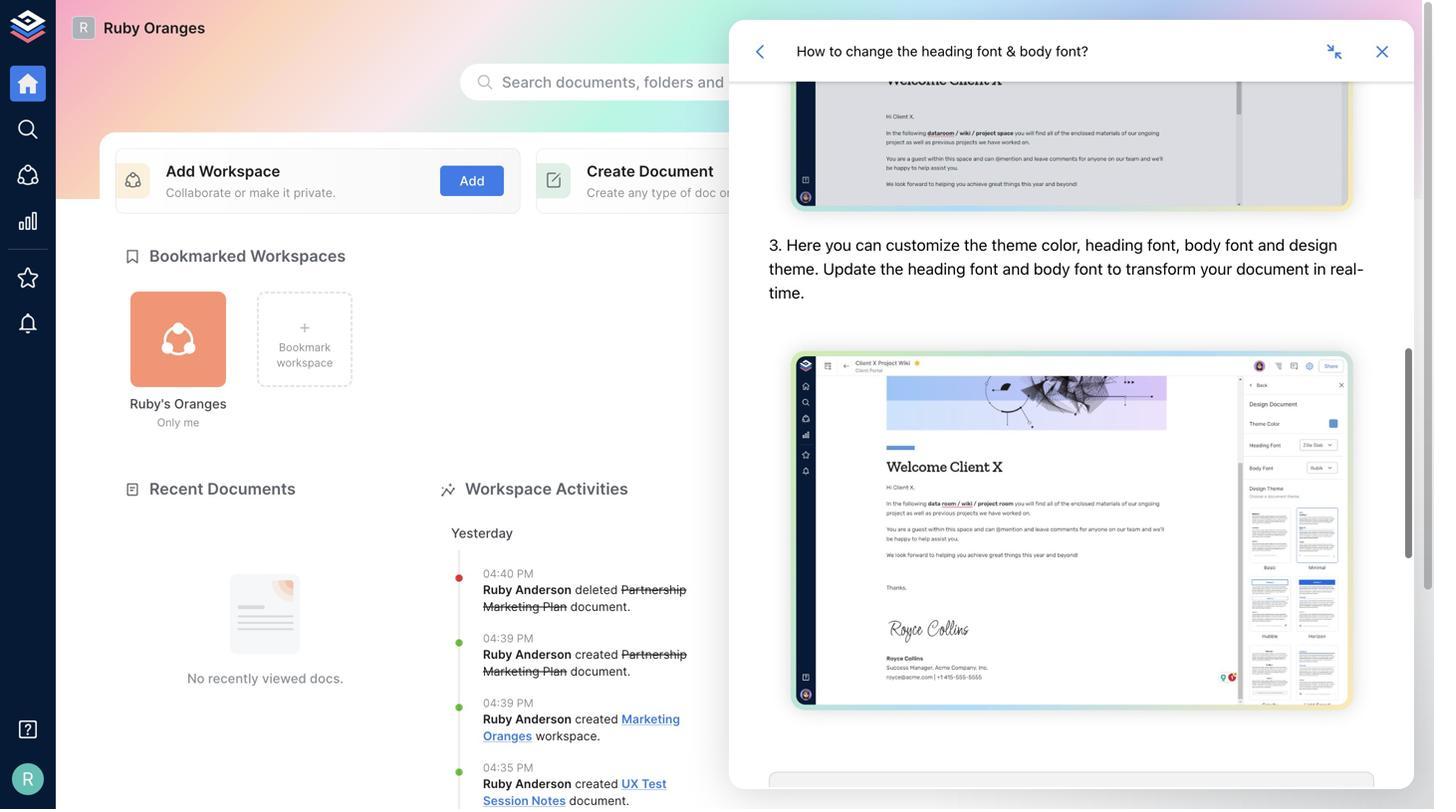 Task type: describe. For each thing, give the bounding box(es) containing it.
document . for 04:35 pm
[[566, 794, 629, 809]]

04:39 pm for workspace .
[[483, 697, 534, 710]]

test
[[642, 777, 667, 792]]

yesterday
[[451, 526, 513, 541]]

oranges for ruby oranges
[[144, 19, 205, 37]]

search documents, folders and workspaces... button
[[460, 64, 1018, 101]]

notes
[[532, 794, 566, 809]]

0 horizontal spatial documents
[[207, 480, 296, 499]]

marketing oranges
[[483, 713, 680, 744]]

recent documents
[[149, 480, 296, 499]]

bookmark workspace
[[277, 341, 333, 370]]

ruby anderson deleted
[[483, 583, 621, 598]]

bookmark
[[279, 341, 331, 354]]

inspired.
[[1132, 186, 1180, 200]]

partnership marketing plan for deleted
[[483, 583, 687, 614]]

workspace inside button
[[277, 357, 333, 370]]

free
[[1226, 272, 1270, 294]]

doc
[[695, 186, 716, 200]]

gallery
[[1079, 162, 1130, 180]]

oranges for marketing oranges
[[483, 729, 532, 744]]

ux test session notes link
[[483, 777, 667, 809]]

partnership marketing plan for created
[[483, 648, 687, 679]]

recently
[[781, 480, 848, 499]]

document
[[639, 162, 714, 180]]

more?
[[1294, 377, 1333, 393]]

marketing inside marketing oranges
[[622, 713, 680, 727]]

upgrade
[[1184, 426, 1241, 443]]

4 pm from the top
[[517, 762, 533, 775]]

add workspace collaborate or make it private.
[[166, 162, 336, 200]]

04:40 pm
[[483, 568, 534, 581]]

recently
[[208, 671, 259, 687]]

3 pm from the top
[[517, 697, 534, 710]]

partnership for deleted
[[621, 583, 687, 598]]

2 anderson from the top
[[515, 648, 572, 662]]

recent
[[149, 480, 204, 499]]

recently favorited
[[781, 480, 925, 499]]

no recently viewed docs.
[[187, 671, 344, 687]]

on
[[1167, 272, 1188, 294]]

favorited
[[852, 480, 925, 499]]

1 horizontal spatial workspace
[[536, 729, 597, 744]]

documents,
[[556, 73, 640, 91]]

add for add workspace collaborate or make it private.
[[166, 162, 195, 180]]

favorites
[[859, 671, 913, 687]]

10
[[1325, 346, 1338, 361]]

you
[[1097, 272, 1130, 294]]

or inside add workspace collaborate or make it private.
[[234, 186, 246, 200]]

bookmarked
[[149, 247, 246, 266]]

deleted
[[575, 583, 618, 598]]

5
[[1306, 346, 1314, 361]]

workspaces...
[[728, 73, 827, 91]]

1 help image from the top
[[1063, 510, 1363, 589]]

it
[[283, 186, 290, 200]]

upgrade button
[[1168, 417, 1257, 453]]

you are on the free plan.
[[1097, 272, 1328, 294]]

ux
[[622, 777, 639, 792]]

ruby's
[[130, 396, 171, 412]]

workspace .
[[532, 729, 600, 744]]

1 pm from the top
[[517, 568, 534, 581]]

workspaces
[[250, 247, 346, 266]]

3 anderson from the top
[[515, 713, 572, 727]]

unlock more?
[[1248, 377, 1333, 393]]

created for ux
[[575, 777, 618, 792]]

1 created from the top
[[575, 648, 618, 662]]

no for no recently viewed docs.
[[187, 671, 205, 687]]

marketing for ruby anderson deleted
[[483, 600, 540, 614]]

document for 04:35 pm
[[569, 794, 626, 809]]

and inside button
[[698, 73, 724, 91]]

found.
[[916, 671, 956, 687]]

activities
[[556, 480, 628, 499]]

document for 04:39 pm
[[570, 665, 627, 679]]

2 help image from the top
[[1063, 611, 1363, 690]]

ruby's oranges only me
[[130, 396, 227, 429]]

created for marketing
[[575, 713, 618, 727]]

the
[[1193, 272, 1221, 294]]

1 horizontal spatial documents
[[1088, 346, 1152, 361]]

make
[[249, 186, 280, 200]]

search
[[502, 73, 552, 91]]

folders
[[644, 73, 694, 91]]

hi
[[1347, 19, 1362, 37]]

template gallery create faster and get inspired.
[[1008, 162, 1180, 200]]



Task type: locate. For each thing, give the bounding box(es) containing it.
ux test session notes
[[483, 777, 667, 809]]

1 vertical spatial workspace
[[465, 480, 552, 499]]

0 horizontal spatial add
[[166, 162, 195, 180]]

1 vertical spatial partnership marketing plan
[[483, 648, 687, 679]]

pm
[[517, 568, 534, 581], [517, 633, 534, 646], [517, 697, 534, 710], [517, 762, 533, 775]]

0 vertical spatial document .
[[567, 600, 631, 614]]

partnership marketing plan up marketing oranges
[[483, 648, 687, 679]]

r inside button
[[22, 769, 34, 791]]

type
[[652, 186, 677, 200]]

1 vertical spatial marketing
[[483, 665, 540, 679]]

1 vertical spatial 04:39 pm
[[483, 697, 534, 710]]

collaborate
[[166, 186, 231, 200]]

create inside template gallery create faster and get inspired.
[[1008, 186, 1046, 200]]

marketing oranges link
[[483, 713, 680, 744]]

pm up workspace .
[[517, 697, 534, 710]]

document . down ux
[[566, 794, 629, 809]]

3 help image from the top
[[1063, 711, 1363, 791]]

add inside add workspace collaborate or make it private.
[[166, 162, 195, 180]]

2 vertical spatial ruby anderson created
[[483, 777, 622, 792]]

2 vertical spatial created
[[575, 777, 618, 792]]

no left favorites
[[838, 671, 855, 687]]

04:35
[[483, 762, 514, 775]]

oranges inside marketing oranges
[[483, 729, 532, 744]]

workspace up "ux test session notes" link
[[536, 729, 597, 744]]

0 horizontal spatial workspace
[[277, 357, 333, 370]]

0 vertical spatial workspace
[[277, 357, 333, 370]]

2 vertical spatial document .
[[566, 794, 629, 809]]

plan.
[[1274, 272, 1328, 294]]

2 partnership marketing plan from the top
[[483, 648, 687, 679]]

04:39 for workspace
[[483, 697, 514, 710]]

1 vertical spatial document .
[[567, 665, 631, 679]]

ruby anderson created for marketing
[[483, 713, 622, 727]]

1 vertical spatial oranges
[[174, 396, 227, 412]]

template
[[1008, 162, 1075, 180]]

1 horizontal spatial or
[[720, 186, 731, 200]]

2 vertical spatial document
[[569, 794, 626, 809]]

document .
[[567, 600, 631, 614], [567, 665, 631, 679], [566, 794, 629, 809]]

only
[[157, 417, 181, 429]]

of
[[680, 186, 692, 200]]

04:39 pm up 04:35 pm
[[483, 697, 534, 710]]

marketing down 04:40 pm
[[483, 600, 540, 614]]

2 vertical spatial oranges
[[483, 729, 532, 744]]

no favorites found.
[[838, 671, 956, 687]]

plan
[[543, 600, 567, 614], [543, 665, 567, 679]]

anderson up notes
[[515, 777, 572, 792]]

anderson
[[515, 583, 572, 598], [515, 648, 572, 662], [515, 713, 572, 727], [515, 777, 572, 792]]

0 vertical spatial created
[[575, 648, 618, 662]]

and inside template gallery create faster and get inspired.
[[1085, 186, 1106, 200]]

1 vertical spatial ruby anderson created
[[483, 713, 622, 727]]

workspace inside add workspace collaborate or make it private.
[[199, 162, 280, 180]]

oranges for ruby's oranges only me
[[174, 396, 227, 412]]

2 vertical spatial help image
[[1063, 711, 1363, 791]]

2 vertical spatial marketing
[[622, 713, 680, 727]]

1 horizontal spatial and
[[1085, 186, 1106, 200]]

used
[[1155, 346, 1185, 361]]

partnership marketing plan down 04:40 pm
[[483, 583, 687, 614]]

plan up marketing oranges
[[543, 665, 567, 679]]

ruby anderson created for ux
[[483, 777, 622, 792]]

0 horizontal spatial or
[[234, 186, 246, 200]]

1 vertical spatial and
[[1085, 186, 1106, 200]]

or
[[234, 186, 246, 200], [720, 186, 731, 200]]

workspace down bookmark
[[277, 357, 333, 370]]

2 or from the left
[[720, 186, 731, 200]]

session
[[483, 794, 529, 809]]

1 vertical spatial created
[[575, 713, 618, 727]]

0 vertical spatial partnership
[[621, 583, 687, 598]]

04:39 pm down 04:40 pm
[[483, 633, 534, 646]]

r button
[[6, 758, 50, 802]]

0 horizontal spatial no
[[187, 671, 205, 687]]

viewed
[[262, 671, 306, 687]]

partnership marketing plan
[[483, 583, 687, 614], [483, 648, 687, 679]]

or inside create document create any type of doc or wiki.
[[720, 186, 731, 200]]

add button
[[440, 166, 504, 196]]

0 vertical spatial partnership marketing plan
[[483, 583, 687, 614]]

document . for 04:40 pm
[[567, 600, 631, 614]]

0 vertical spatial marketing
[[483, 600, 540, 614]]

pm down the ruby anderson deleted
[[517, 633, 534, 646]]

created left ux
[[575, 777, 618, 792]]

document down ux
[[569, 794, 626, 809]]

marketing up 'test'
[[622, 713, 680, 727]]

plan down the ruby anderson deleted
[[543, 600, 567, 614]]

any
[[628, 186, 648, 200]]

1 ruby anderson created from the top
[[483, 648, 622, 662]]

no
[[187, 671, 205, 687], [838, 671, 855, 687]]

4 anderson from the top
[[515, 777, 572, 792]]

1 vertical spatial workspace
[[536, 729, 597, 744]]

0 horizontal spatial and
[[698, 73, 724, 91]]

no left recently
[[187, 671, 205, 687]]

0 vertical spatial documents
[[1088, 346, 1152, 361]]

04:39 up 04:35
[[483, 697, 514, 710]]

2 created from the top
[[575, 713, 618, 727]]

get
[[1110, 186, 1128, 200]]

0 vertical spatial document
[[570, 600, 627, 614]]

r
[[79, 19, 88, 36], [22, 769, 34, 791]]

marketing
[[483, 600, 540, 614], [483, 665, 540, 679], [622, 713, 680, 727]]

workspace up make on the top left
[[199, 162, 280, 180]]

and right folders
[[698, 73, 724, 91]]

create inside button
[[872, 173, 914, 189]]

1 anderson from the top
[[515, 583, 572, 598]]

2 04:39 pm from the top
[[483, 697, 534, 710]]

or left make on the top left
[[234, 186, 246, 200]]

ruby anderson created down the ruby anderson deleted
[[483, 648, 622, 662]]

anderson down the ruby anderson deleted
[[515, 648, 572, 662]]

document for 04:40 pm
[[570, 600, 627, 614]]

created up workspace .
[[575, 713, 618, 727]]

1 vertical spatial plan
[[543, 665, 567, 679]]

add for add
[[460, 173, 485, 189]]

create document create any type of doc or wiki.
[[587, 162, 760, 200]]

ruby oranges
[[104, 19, 205, 37]]

04:39 pm for document .
[[483, 633, 534, 646]]

1 plan from the top
[[543, 600, 567, 614]]

1 horizontal spatial workspace
[[465, 480, 552, 499]]

document . for 04:39 pm
[[567, 665, 631, 679]]

document down deleted
[[570, 600, 627, 614]]

or right the doc
[[720, 186, 731, 200]]

ruby anderson created
[[483, 648, 622, 662], [483, 713, 622, 727], [483, 777, 622, 792]]

bookmark workspace button
[[257, 292, 353, 387]]

04:40
[[483, 568, 514, 581]]

1 vertical spatial help image
[[1063, 611, 1363, 690]]

wiki.
[[734, 186, 760, 200]]

document up marketing oranges
[[570, 665, 627, 679]]

document . up marketing oranges
[[567, 665, 631, 679]]

pm right the 04:40
[[517, 568, 534, 581]]

1 partnership marketing plan from the top
[[483, 583, 687, 614]]

1 vertical spatial documents
[[207, 480, 296, 499]]

0 vertical spatial 04:39
[[483, 633, 514, 646]]

1 or from the left
[[234, 186, 246, 200]]

3 created from the top
[[575, 777, 618, 792]]

hi ruby !
[[1347, 19, 1406, 37]]

unlock more? button
[[1237, 370, 1338, 401]]

0 vertical spatial ruby anderson created
[[483, 648, 622, 662]]

1 vertical spatial r
[[22, 769, 34, 791]]

docs.
[[310, 671, 344, 687]]

add
[[166, 162, 195, 180], [460, 173, 485, 189]]

search documents, folders and workspaces...
[[502, 73, 827, 91]]

0 vertical spatial oranges
[[144, 19, 205, 37]]

and down "gallery"
[[1085, 186, 1106, 200]]

2 ruby anderson created from the top
[[483, 713, 622, 727]]

marketing up workspace .
[[483, 665, 540, 679]]

1 horizontal spatial r
[[79, 19, 88, 36]]

0 vertical spatial help image
[[1063, 510, 1363, 589]]

partnership
[[621, 583, 687, 598], [622, 648, 687, 662]]

ruby
[[104, 19, 140, 37], [1366, 19, 1402, 37], [483, 583, 512, 598], [483, 648, 512, 662], [483, 713, 512, 727], [483, 777, 512, 792]]

anderson up workspace .
[[515, 713, 572, 727]]

1 horizontal spatial add
[[460, 173, 485, 189]]

create button
[[861, 166, 925, 196]]

are
[[1134, 272, 1162, 294]]

1 no from the left
[[187, 671, 205, 687]]

3 ruby anderson created from the top
[[483, 777, 622, 792]]

0 horizontal spatial r
[[22, 769, 34, 791]]

bookmarked workspaces
[[149, 247, 346, 266]]

1 vertical spatial document
[[570, 665, 627, 679]]

add inside button
[[460, 173, 485, 189]]

oranges
[[144, 19, 205, 37], [174, 396, 227, 412], [483, 729, 532, 744]]

workspace activities
[[465, 480, 628, 499]]

partnership for created
[[622, 648, 687, 662]]

marketing for ruby anderson created
[[483, 665, 540, 679]]

.
[[627, 600, 631, 614], [627, 665, 631, 679], [597, 729, 600, 744], [626, 794, 629, 809]]

2 pm from the top
[[517, 633, 534, 646]]

document . down deleted
[[567, 600, 631, 614]]

ruby anderson created up notes
[[483, 777, 622, 792]]

ruby anderson created up workspace .
[[483, 713, 622, 727]]

create
[[587, 162, 635, 180], [872, 173, 914, 189], [587, 186, 625, 200], [1008, 186, 1046, 200]]

1 04:39 from the top
[[483, 633, 514, 646]]

04:39 pm
[[483, 633, 534, 646], [483, 697, 534, 710]]

04:39 down the 04:40
[[483, 633, 514, 646]]

2 no from the left
[[838, 671, 855, 687]]

anderson down 04:40 pm
[[515, 583, 572, 598]]

oranges inside the ruby's oranges only me
[[174, 396, 227, 412]]

faster
[[1049, 186, 1082, 200]]

help image
[[1063, 510, 1363, 589], [1063, 611, 1363, 690], [1063, 711, 1363, 791]]

0 horizontal spatial workspace
[[199, 162, 280, 180]]

0 vertical spatial r
[[79, 19, 88, 36]]

1 vertical spatial partnership
[[622, 648, 687, 662]]

0 vertical spatial and
[[698, 73, 724, 91]]

documents
[[1088, 346, 1152, 361], [207, 480, 296, 499]]

no for no favorites found.
[[838, 671, 855, 687]]

documents right the recent
[[207, 480, 296, 499]]

plan for created
[[543, 665, 567, 679]]

0 vertical spatial 04:39 pm
[[483, 633, 534, 646]]

04:35 pm
[[483, 762, 533, 775]]

!
[[1402, 19, 1406, 37]]

documents used
[[1088, 346, 1185, 361]]

04:39 for document
[[483, 633, 514, 646]]

04:39
[[483, 633, 514, 646], [483, 697, 514, 710]]

0 vertical spatial plan
[[543, 600, 567, 614]]

workspace up yesterday
[[465, 480, 552, 499]]

2 04:39 from the top
[[483, 697, 514, 710]]

1 vertical spatial 04:39
[[483, 697, 514, 710]]

unlock
[[1248, 377, 1291, 393]]

documents left used
[[1088, 346, 1152, 361]]

pm right 04:35
[[517, 762, 533, 775]]

/
[[1317, 346, 1321, 361]]

private.
[[294, 186, 336, 200]]

me
[[184, 417, 200, 429]]

1 horizontal spatial no
[[838, 671, 855, 687]]

created
[[575, 648, 618, 662], [575, 713, 618, 727], [575, 777, 618, 792]]

dialog
[[729, 20, 1414, 790]]

workspace
[[199, 162, 280, 180], [465, 480, 552, 499]]

1 04:39 pm from the top
[[483, 633, 534, 646]]

0 vertical spatial workspace
[[199, 162, 280, 180]]

document
[[570, 600, 627, 614], [570, 665, 627, 679], [569, 794, 626, 809]]

2 plan from the top
[[543, 665, 567, 679]]

plan for deleted
[[543, 600, 567, 614]]

created down deleted
[[575, 648, 618, 662]]

5 / 10
[[1306, 346, 1338, 361]]



Task type: vqa. For each thing, say whether or not it's contained in the screenshot.
the bottommost R
yes



